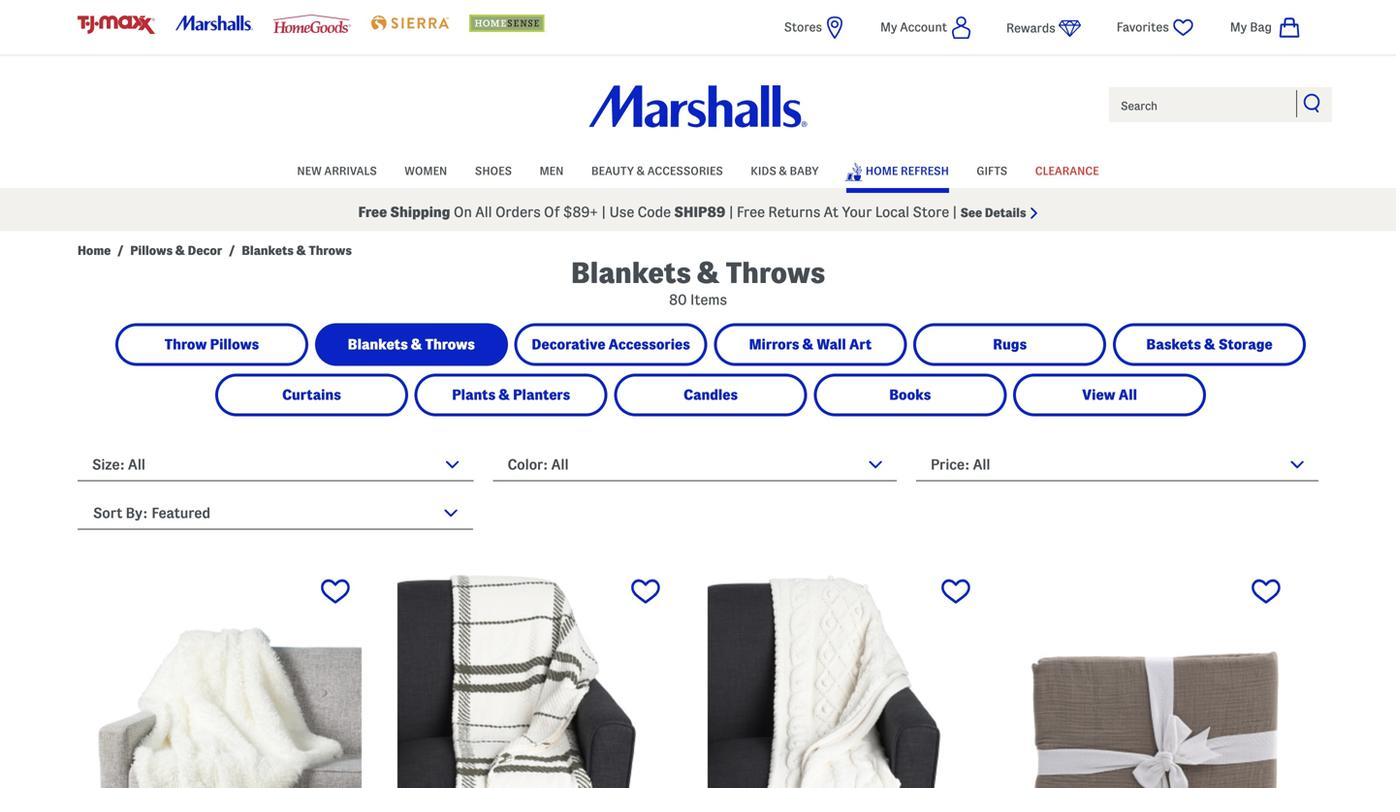 Task type: describe. For each thing, give the bounding box(es) containing it.
tjmaxx.com image
[[78, 16, 155, 34]]

free shipping on all orders of $89+ | use code ship89 | free returns at your local store | see details
[[358, 204, 1026, 220]]

rewards
[[1006, 21, 1055, 35]]

plants
[[452, 387, 496, 403]]

featured
[[152, 505, 211, 521]]

kids & baby
[[751, 165, 819, 177]]

1 vertical spatial pillows
[[210, 336, 259, 352]]

your
[[842, 204, 872, 220]]

throw pillows
[[165, 336, 259, 352]]

men link
[[539, 155, 564, 184]]

candles link
[[617, 377, 804, 413]]

beauty & accessories link
[[591, 155, 723, 184]]

baskets & storage link
[[1116, 326, 1303, 363]]

blankets & throws 80 items
[[571, 257, 825, 308]]

rugs
[[993, 336, 1027, 352]]

at
[[824, 204, 839, 220]]

stores
[[784, 20, 822, 34]]

clearance link
[[1035, 155, 1099, 184]]

banner containing free shipping
[[0, 0, 1396, 231]]

blankets & throws
[[348, 336, 475, 352]]

shoes
[[475, 165, 512, 177]]

2 | from the left
[[729, 204, 733, 220]]

art
[[849, 336, 872, 352]]

my bag
[[1230, 20, 1272, 34]]

skipper chenille throw image
[[388, 567, 681, 788]]

baby
[[790, 165, 819, 177]]

my for my bag
[[1230, 20, 1247, 34]]

0 horizontal spatial blankets
[[242, 244, 294, 257]]

store |
[[913, 204, 957, 220]]

by:
[[126, 505, 148, 521]]

sierra.com image
[[371, 16, 449, 30]]

my bag link
[[1230, 16, 1301, 40]]

mirrors & wall art link
[[717, 326, 904, 363]]

pillows & decor link
[[130, 243, 222, 258]]

marshalls home image
[[589, 85, 807, 127]]

throw pillows link
[[118, 326, 305, 363]]

blankets for blankets & throws 80 items
[[571, 257, 691, 288]]

ship89
[[674, 204, 726, 220]]

dotty chenille throw image
[[698, 567, 991, 788]]

plants & planters link
[[418, 377, 605, 413]]

bag
[[1250, 20, 1272, 34]]

see details link
[[960, 206, 1038, 220]]

baskets & storage
[[1146, 336, 1272, 352]]

books link
[[817, 377, 1004, 413]]

throws for blankets & throws
[[425, 336, 475, 352]]

candles
[[683, 387, 738, 403]]

home / pillows & decor / blankets & throws
[[78, 244, 352, 257]]

new arrivals
[[297, 165, 377, 177]]

orders
[[495, 204, 541, 220]]

shoes link
[[475, 155, 512, 184]]

local
[[875, 204, 909, 220]]

women link
[[405, 155, 447, 184]]

price: all
[[931, 457, 990, 473]]

my account link
[[880, 16, 971, 40]]

color:
[[508, 457, 548, 473]]

0 horizontal spatial pillows
[[130, 244, 173, 257]]

rugs link
[[916, 326, 1103, 363]]

homegoods.com image
[[273, 15, 351, 33]]

favorites
[[1117, 20, 1169, 34]]

& for baskets & storage
[[1204, 336, 1215, 352]]

my for my account
[[880, 20, 897, 34]]

plants & planters
[[452, 387, 570, 403]]

gifts
[[977, 165, 1007, 177]]

view all
[[1082, 387, 1137, 403]]

planters
[[513, 387, 570, 403]]

arrivals
[[324, 165, 377, 177]]

books
[[889, 387, 931, 403]]

items
[[690, 292, 727, 308]]

home for home / pillows & decor / blankets & throws
[[78, 244, 111, 257]]

my account
[[880, 20, 947, 34]]

code
[[638, 204, 671, 220]]

home link
[[78, 243, 111, 258]]

& for plants & planters
[[499, 387, 510, 403]]

gifts link
[[977, 155, 1007, 184]]

mirrors & wall art
[[749, 336, 872, 352]]

1 | from the left
[[601, 204, 606, 220]]

marshalls.com image
[[175, 16, 253, 30]]

account
[[900, 20, 947, 34]]



Task type: vqa. For each thing, say whether or not it's contained in the screenshot.
'upper,'
no



Task type: locate. For each thing, give the bounding box(es) containing it.
0 horizontal spatial throws
[[309, 244, 352, 257]]

home refresh
[[866, 165, 949, 177]]

& inside blankets & throws link
[[411, 336, 422, 352]]

size:
[[92, 457, 125, 473]]

/ right decor
[[229, 244, 235, 257]]

use
[[609, 204, 634, 220]]

women
[[405, 165, 447, 177]]

homesense.com image
[[469, 15, 547, 32]]

&
[[637, 165, 645, 177], [779, 165, 787, 177], [175, 244, 185, 257], [296, 244, 306, 257], [697, 257, 719, 288], [411, 336, 422, 352], [802, 336, 814, 352], [1204, 336, 1215, 352], [499, 387, 510, 403]]

price:
[[931, 457, 970, 473]]

beauty
[[591, 165, 634, 177]]

1 free from the left
[[358, 204, 387, 220]]

throw
[[165, 336, 207, 352]]

decorative
[[532, 336, 605, 352]]

1 horizontal spatial free
[[737, 204, 765, 220]]

wall
[[817, 336, 846, 352]]

throws
[[309, 244, 352, 257], [726, 257, 825, 288], [425, 336, 475, 352]]

stores link
[[784, 16, 846, 40]]

marquee containing free shipping
[[0, 193, 1396, 231]]

all inside "link"
[[1119, 387, 1137, 403]]

kids
[[751, 165, 776, 177]]

home left pillows & decor link
[[78, 244, 111, 257]]

2 horizontal spatial throws
[[726, 257, 825, 288]]

sort by: featured
[[93, 505, 211, 521]]

color: all
[[508, 457, 569, 473]]

pillows
[[130, 244, 173, 257], [210, 336, 259, 352]]

0 horizontal spatial home
[[78, 244, 111, 257]]

$89+
[[563, 204, 598, 220]]

details
[[985, 206, 1026, 220]]

beauty & accessories
[[591, 165, 723, 177]]

1 horizontal spatial /
[[229, 244, 235, 257]]

80
[[669, 292, 687, 308]]

None submit
[[1303, 93, 1322, 112]]

blankets for blankets & throws
[[348, 336, 408, 352]]

& for blankets & throws
[[411, 336, 422, 352]]

& for mirrors & wall art
[[802, 336, 814, 352]]

site search search field
[[1107, 85, 1334, 124]]

& for beauty & accessories
[[637, 165, 645, 177]]

kids & baby link
[[751, 155, 819, 184]]

home
[[866, 165, 898, 177], [78, 244, 111, 257]]

pillows right throw
[[210, 336, 259, 352]]

size: all
[[92, 457, 145, 473]]

0 horizontal spatial my
[[880, 20, 897, 34]]

pillows left decor
[[130, 244, 173, 257]]

& inside baskets & storage link
[[1204, 336, 1215, 352]]

2 my from the left
[[1230, 20, 1247, 34]]

0 horizontal spatial |
[[601, 204, 606, 220]]

clearance
[[1035, 165, 1099, 177]]

2 horizontal spatial blankets
[[571, 257, 691, 288]]

my left bag
[[1230, 20, 1247, 34]]

& inside mirrors & wall art link
[[802, 336, 814, 352]]

all for price:
[[973, 457, 990, 473]]

free
[[358, 204, 387, 220], [737, 204, 765, 220]]

blankets
[[242, 244, 294, 257], [571, 257, 691, 288], [348, 336, 408, 352]]

of
[[544, 204, 560, 220]]

home for home refresh
[[866, 165, 898, 177]]

0 vertical spatial accessories
[[647, 165, 723, 177]]

Search text field
[[1107, 85, 1334, 124]]

free down 'kids' at top right
[[737, 204, 765, 220]]

1 / from the left
[[117, 244, 123, 257]]

men
[[539, 165, 564, 177]]

home refresh link
[[845, 153, 949, 187]]

shipping
[[390, 204, 450, 220]]

accessories up free shipping on all orders of $89+ | use code ship89 | free returns at your local store | see details
[[647, 165, 723, 177]]

accessories
[[647, 165, 723, 177], [608, 336, 690, 352]]

throws down returns
[[726, 257, 825, 288]]

baskets
[[1146, 336, 1201, 352]]

& inside beauty & accessories link
[[637, 165, 645, 177]]

all
[[475, 204, 492, 220], [1119, 387, 1137, 403], [128, 457, 145, 473], [551, 457, 569, 473], [973, 457, 990, 473]]

& inside kids & baby link
[[779, 165, 787, 177]]

1 my from the left
[[880, 20, 897, 34]]

all right size: at the left of the page
[[128, 457, 145, 473]]

lancaster faux fur throw image
[[78, 567, 370, 788]]

1 vertical spatial home
[[78, 244, 111, 257]]

view
[[1082, 387, 1115, 403]]

mirrors
[[749, 336, 799, 352]]

product sorting navigation
[[78, 491, 473, 544]]

marquee
[[0, 193, 1396, 231]]

new
[[297, 165, 322, 177]]

0 horizontal spatial /
[[117, 244, 123, 257]]

|
[[601, 204, 606, 220], [729, 204, 733, 220]]

free down arrivals
[[358, 204, 387, 220]]

1 horizontal spatial throws
[[425, 336, 475, 352]]

menu bar containing new arrivals
[[78, 153, 1318, 188]]

1 horizontal spatial pillows
[[210, 336, 259, 352]]

blankets right decor
[[242, 244, 294, 257]]

all right view
[[1119, 387, 1137, 403]]

| right ship89
[[729, 204, 733, 220]]

my
[[880, 20, 897, 34], [1230, 20, 1247, 34]]

decorative accessories link
[[517, 326, 704, 363]]

curtains link
[[218, 377, 405, 413]]

curtains
[[282, 387, 341, 403]]

throws down new arrivals
[[309, 244, 352, 257]]

1 vertical spatial accessories
[[608, 336, 690, 352]]

refresh
[[901, 165, 949, 177]]

& inside plants & planters link
[[499, 387, 510, 403]]

2 / from the left
[[229, 244, 235, 257]]

& for blankets & throws 80 items
[[697, 257, 719, 288]]

see
[[960, 206, 982, 220]]

returns
[[768, 204, 820, 220]]

home up local
[[866, 165, 898, 177]]

accessories down 80
[[608, 336, 690, 352]]

1 horizontal spatial blankets
[[348, 336, 408, 352]]

decor
[[188, 244, 222, 257]]

all for color:
[[551, 457, 569, 473]]

throws inside blankets & throws 80 items
[[726, 257, 825, 288]]

new arrivals link
[[297, 155, 377, 184]]

none submit inside 'site search' search field
[[1303, 93, 1322, 112]]

blankets & throws link
[[318, 326, 505, 363]]

1 horizontal spatial home
[[866, 165, 898, 177]]

storage
[[1218, 336, 1272, 352]]

& inside blankets & throws 80 items
[[697, 257, 719, 288]]

rewards link
[[1006, 16, 1082, 41]]

2 free from the left
[[737, 204, 765, 220]]

menu bar
[[78, 153, 1318, 188]]

0 vertical spatial pillows
[[130, 244, 173, 257]]

blankets inside blankets & throws 80 items
[[571, 257, 691, 288]]

view all link
[[1016, 377, 1203, 413]]

1 horizontal spatial my
[[1230, 20, 1247, 34]]

throws up plants
[[425, 336, 475, 352]]

| left use at the top left
[[601, 204, 606, 220]]

0 horizontal spatial free
[[358, 204, 387, 220]]

all right color: on the bottom left of page
[[551, 457, 569, 473]]

cotton gauze end of bed blanket image
[[1008, 567, 1301, 788]]

blankets up 80
[[571, 257, 691, 288]]

all right price:
[[973, 457, 990, 473]]

blankets up curtains link
[[348, 336, 408, 352]]

1 horizontal spatial |
[[729, 204, 733, 220]]

decorative accessories
[[532, 336, 690, 352]]

banner
[[0, 0, 1396, 231]]

/ right home link
[[117, 244, 123, 257]]

on
[[454, 204, 472, 220]]

sort
[[93, 505, 122, 521]]

0 vertical spatial home
[[866, 165, 898, 177]]

& for kids & baby
[[779, 165, 787, 177]]

all right the on
[[475, 204, 492, 220]]

my left account
[[880, 20, 897, 34]]

/
[[117, 244, 123, 257], [229, 244, 235, 257]]

favorites link
[[1117, 16, 1196, 40]]

all for size:
[[128, 457, 145, 473]]

throws for blankets & throws 80 items
[[726, 257, 825, 288]]



